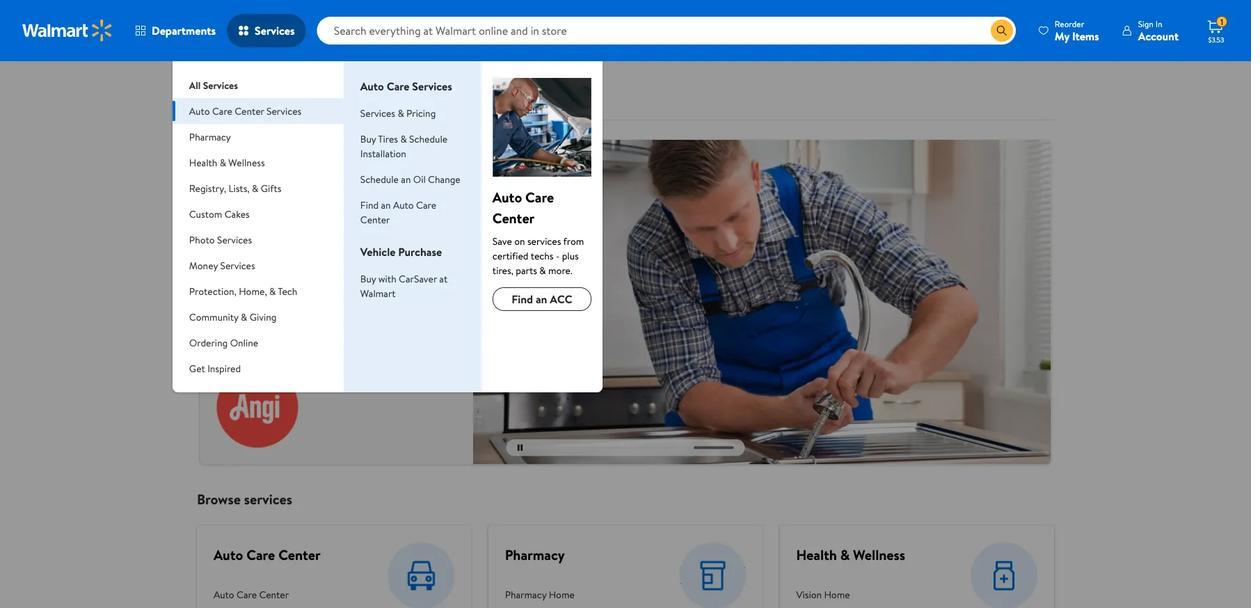 Task type: describe. For each thing, give the bounding box(es) containing it.
$3.53
[[1209, 35, 1224, 44]]

certified
[[493, 249, 529, 262]]

more
[[254, 229, 276, 243]]

techs
[[531, 249, 554, 262]]

inspired
[[207, 362, 241, 375]]

reorder my items
[[1055, 18, 1099, 43]]

walmart image
[[22, 19, 113, 42]]

you.
[[217, 198, 236, 214]]

pause image
[[518, 445, 523, 451]]

learn more link
[[217, 225, 287, 247]]

registry, lists, & gifts
[[189, 181, 281, 195]]

care inside find an auto care center
[[416, 198, 436, 212]]

custom cakes button
[[172, 201, 344, 227]]

get inspired button
[[172, 356, 344, 381]]

buy with carsaver at walmart
[[360, 272, 448, 300]]

lists,
[[229, 181, 250, 195]]

for
[[426, 183, 441, 198]]

photo
[[189, 233, 215, 246]]

& up registry, lists, & gifts
[[220, 156, 226, 169]]

health & wellness for "health & wellness" dropdown button
[[189, 156, 265, 169]]

1 horizontal spatial the
[[390, 183, 406, 198]]

ordering online
[[189, 336, 258, 349]]

custom cakes
[[189, 207, 250, 221]]

2 auto care center link from the top
[[214, 583, 322, 607]]

save inside 'auto care center save on services from certified techs - plus tires, parts & more.'
[[493, 234, 512, 248]]

from
[[563, 234, 584, 248]]

health & wellness button
[[172, 150, 344, 175]]

schedule an oil change
[[360, 172, 461, 186]]

my
[[1055, 28, 1070, 43]]

schedule an oil change link
[[360, 172, 461, 186]]

auto care center services
[[189, 104, 301, 118]]

buy for buy with carsaver at walmart
[[360, 272, 376, 285]]

save inside "leave the tasks to us save time & let our trusted pros nail the job for you."
[[217, 183, 239, 198]]

buy with carsaver at walmart link
[[360, 272, 448, 300]]

auto inside dropdown button
[[189, 104, 210, 118]]

walmart
[[360, 286, 396, 300]]

auto care services
[[360, 79, 452, 94]]

tires
[[378, 132, 398, 145]]

0 horizontal spatial the
[[262, 155, 286, 179]]

services inside 'auto care center save on services from certified techs - plus tires, parts & more.'
[[527, 234, 561, 248]]

get inspired
[[189, 362, 241, 375]]

installation
[[360, 146, 406, 160]]

auto care center services button
[[172, 98, 344, 124]]

leave
[[217, 155, 258, 179]]

pricing
[[406, 106, 436, 120]]

photo services
[[189, 233, 252, 246]]

pros
[[348, 183, 369, 198]]

browse services
[[197, 490, 292, 509]]

more.
[[548, 263, 573, 277]]

online
[[230, 336, 258, 349]]

time
[[241, 183, 263, 198]]

pharmacy link
[[505, 545, 565, 565]]

home,
[[239, 284, 267, 298]]

photo services button
[[172, 227, 344, 253]]

our
[[291, 183, 308, 198]]

gifts
[[261, 181, 281, 195]]

wellness for "health & wellness" dropdown button
[[229, 156, 265, 169]]

tech
[[278, 284, 297, 298]]

an for oil
[[401, 172, 411, 186]]

& inside 'auto care center save on services from certified techs - plus tires, parts & more.'
[[540, 263, 546, 277]]

community
[[189, 310, 239, 324]]

parts
[[516, 263, 537, 277]]

services button
[[227, 14, 306, 47]]

health for "health & wellness" dropdown button
[[189, 156, 217, 169]]

home for pharmacy
[[549, 588, 575, 602]]

change
[[428, 172, 461, 186]]

giving
[[250, 310, 277, 324]]

let
[[276, 183, 289, 198]]

carsaver
[[399, 272, 437, 285]]

buy tires & schedule installation link
[[360, 132, 448, 160]]

plus
[[562, 249, 579, 262]]

schedule inside buy tires & schedule installation
[[409, 132, 448, 145]]

care inside dropdown button
[[212, 104, 232, 118]]

find an acc link
[[493, 287, 591, 311]]

ordering online button
[[172, 330, 344, 356]]

pharmacy for pharmacy home
[[505, 588, 547, 602]]

& left the gifts
[[252, 181, 258, 195]]

& left 'tech'
[[269, 284, 276, 298]]

nail
[[371, 183, 388, 198]]

all services link
[[172, 61, 344, 98]]

tasks
[[290, 155, 327, 179]]

an for auto
[[381, 198, 391, 212]]

& up vision home "link"
[[840, 545, 850, 565]]

money services
[[189, 259, 255, 272]]

an for acc
[[536, 292, 547, 307]]

center inside 'auto care center save on services from certified techs - plus tires, parts & more.'
[[493, 208, 535, 228]]

home for health & wellness
[[824, 588, 850, 602]]

money services button
[[172, 253, 344, 278]]

find an acc
[[512, 292, 572, 307]]

& left giving
[[241, 310, 247, 324]]

pharmacy button
[[172, 124, 344, 150]]

vision
[[796, 588, 822, 602]]

all
[[189, 78, 201, 92]]



Task type: vqa. For each thing, say whether or not it's contained in the screenshot.
Care inside Find an Auto Care Center
yes



Task type: locate. For each thing, give the bounding box(es) containing it.
1 vertical spatial auto care center link
[[214, 583, 322, 607]]

health & wellness link
[[796, 545, 905, 565]]

0 horizontal spatial schedule
[[360, 172, 399, 186]]

home down pharmacy link
[[549, 588, 575, 602]]

ordering
[[189, 336, 228, 349]]

1
[[1221, 16, 1224, 28]]

2 auto care center from the top
[[214, 588, 289, 602]]

1 vertical spatial wellness
[[853, 545, 905, 565]]

pharmacy home
[[505, 588, 575, 602]]

1 horizontal spatial save
[[493, 234, 512, 248]]

services inside dropdown button
[[267, 104, 301, 118]]

0 vertical spatial buy
[[360, 132, 376, 145]]

sign
[[1138, 18, 1154, 30]]

0 vertical spatial wellness
[[229, 156, 265, 169]]

1 vertical spatial health
[[796, 545, 837, 565]]

all services
[[189, 78, 238, 92]]

an right pros
[[381, 198, 391, 212]]

custom
[[189, 207, 222, 221]]

services & pricing
[[360, 106, 436, 120]]

learn more
[[228, 229, 276, 243]]

0 horizontal spatial health & wellness
[[189, 156, 265, 169]]

& down techs in the left of the page
[[540, 263, 546, 277]]

items
[[1072, 28, 1099, 43]]

2 horizontal spatial an
[[536, 292, 547, 307]]

center inside dropdown button
[[235, 104, 264, 118]]

auto
[[360, 79, 384, 94], [189, 104, 210, 118], [493, 187, 522, 207], [393, 198, 414, 212], [214, 545, 243, 565], [214, 588, 234, 602]]

find inside find an auto care center
[[360, 198, 379, 212]]

& inside "leave the tasks to us save time & let our trusted pros nail the job for you."
[[266, 183, 273, 198]]

1 horizontal spatial schedule
[[409, 132, 448, 145]]

auto inside find an auto care center
[[393, 198, 414, 212]]

in
[[1156, 18, 1162, 30]]

find down "us"
[[360, 198, 379, 212]]

1 horizontal spatial home
[[824, 588, 850, 602]]

1 vertical spatial find
[[512, 292, 533, 307]]

1 auto care center from the top
[[214, 545, 321, 565]]

protection, home, & tech
[[189, 284, 297, 298]]

money
[[189, 259, 218, 272]]

0 horizontal spatial services
[[244, 490, 292, 509]]

pharmacy up leave at the left
[[189, 130, 231, 143]]

community & giving
[[189, 310, 277, 324]]

0 vertical spatial the
[[262, 155, 286, 179]]

carousel controls navigation
[[506, 440, 745, 456]]

departments button
[[124, 14, 227, 47]]

care inside 'auto care center save on services from certified techs - plus tires, parts & more.'
[[525, 187, 554, 207]]

0 vertical spatial services
[[527, 234, 561, 248]]

2 home from the left
[[824, 588, 850, 602]]

Search search field
[[317, 17, 1016, 45]]

0 vertical spatial save
[[217, 183, 239, 198]]

account
[[1138, 28, 1179, 43]]

find an auto care center link
[[360, 198, 436, 226]]

an inside find an auto care center
[[381, 198, 391, 212]]

auto care center services image
[[493, 78, 591, 177]]

1 vertical spatial buy
[[360, 272, 376, 285]]

health
[[189, 156, 217, 169], [796, 545, 837, 565]]

schedule down pricing
[[409, 132, 448, 145]]

health & wellness up registry, lists, & gifts
[[189, 156, 265, 169]]

& left let
[[266, 183, 273, 198]]

vision home
[[796, 588, 850, 602]]

2 vertical spatial pharmacy
[[505, 588, 547, 602]]

at
[[439, 272, 448, 285]]

buy left tires
[[360, 132, 376, 145]]

care
[[387, 79, 410, 94], [212, 104, 232, 118], [525, 187, 554, 207], [416, 198, 436, 212], [247, 545, 275, 565], [237, 588, 257, 602]]

the
[[262, 155, 286, 179], [390, 183, 406, 198]]

buy inside the buy with carsaver at walmart
[[360, 272, 376, 285]]

buy tires & schedule installation
[[360, 132, 448, 160]]

1 horizontal spatial health & wellness
[[796, 545, 905, 565]]

cakes
[[225, 207, 250, 221]]

0 vertical spatial find
[[360, 198, 379, 212]]

&
[[398, 106, 404, 120], [400, 132, 407, 145], [220, 156, 226, 169], [252, 181, 258, 195], [266, 183, 273, 198], [540, 263, 546, 277], [269, 284, 276, 298], [241, 310, 247, 324], [840, 545, 850, 565]]

-
[[556, 249, 560, 262]]

the up the gifts
[[262, 155, 286, 179]]

buy for buy tires & schedule installation
[[360, 132, 376, 145]]

home inside "link"
[[824, 588, 850, 602]]

vehicle
[[360, 244, 396, 260]]

an inside find an acc link
[[536, 292, 547, 307]]

1 vertical spatial pharmacy
[[505, 545, 565, 565]]

1 horizontal spatial an
[[401, 172, 411, 186]]

0 vertical spatial health & wellness
[[189, 156, 265, 169]]

home right vision
[[824, 588, 850, 602]]

wellness inside dropdown button
[[229, 156, 265, 169]]

search icon image
[[996, 25, 1008, 36]]

auto care center link
[[214, 545, 321, 565], [214, 583, 322, 607]]

pharmacy up pharmacy home
[[505, 545, 565, 565]]

browse
[[197, 490, 241, 509]]

sign in account
[[1138, 18, 1179, 43]]

wellness up vision home "link"
[[853, 545, 905, 565]]

0 vertical spatial pharmacy
[[189, 130, 231, 143]]

1 horizontal spatial services
[[527, 234, 561, 248]]

0 vertical spatial schedule
[[409, 132, 448, 145]]

services up techs in the left of the page
[[527, 234, 561, 248]]

center
[[235, 104, 264, 118], [493, 208, 535, 228], [360, 213, 390, 226], [278, 545, 321, 565], [259, 588, 289, 602]]

find an auto care center
[[360, 198, 436, 226]]

pharmacy down pharmacy link
[[505, 588, 547, 602]]

buy inside buy tires & schedule installation
[[360, 132, 376, 145]]

find for find an auto care center
[[360, 198, 379, 212]]

buy up walmart
[[360, 272, 376, 285]]

1 vertical spatial services
[[244, 490, 292, 509]]

us
[[351, 155, 366, 179]]

services right browse
[[244, 490, 292, 509]]

with
[[378, 272, 396, 285]]

tires,
[[493, 263, 514, 277]]

to
[[331, 155, 347, 179]]

1 home from the left
[[549, 588, 575, 602]]

protection, home, & tech button
[[172, 278, 344, 304]]

health & wellness inside dropdown button
[[189, 156, 265, 169]]

health for health & wellness link
[[796, 545, 837, 565]]

the left job
[[390, 183, 406, 198]]

2 buy from the top
[[360, 272, 376, 285]]

departments
[[152, 23, 216, 38]]

health up vision home
[[796, 545, 837, 565]]

find for find an acc
[[512, 292, 533, 307]]

0 horizontal spatial save
[[217, 183, 239, 198]]

wellness for health & wellness link
[[853, 545, 905, 565]]

registry,
[[189, 181, 226, 195]]

learn
[[228, 229, 251, 243]]

1 vertical spatial health & wellness
[[796, 545, 905, 565]]

acc
[[550, 292, 572, 307]]

services
[[255, 23, 295, 38], [203, 78, 238, 92], [197, 79, 257, 102], [412, 79, 452, 94], [267, 104, 301, 118], [360, 106, 395, 120], [217, 233, 252, 246], [220, 259, 255, 272]]

& left pricing
[[398, 106, 404, 120]]

pharmacy for pharmacy dropdown button at the top left
[[189, 130, 231, 143]]

1 horizontal spatial wellness
[[853, 545, 905, 565]]

1 horizontal spatial health
[[796, 545, 837, 565]]

0 horizontal spatial find
[[360, 198, 379, 212]]

0 vertical spatial health
[[189, 156, 217, 169]]

& inside buy tires & schedule installation
[[400, 132, 407, 145]]

1 vertical spatial save
[[493, 234, 512, 248]]

vehicle purchase
[[360, 244, 442, 260]]

1 vertical spatial an
[[381, 198, 391, 212]]

oil
[[413, 172, 426, 186]]

2 vertical spatial an
[[536, 292, 547, 307]]

health & wellness for health & wellness link
[[796, 545, 905, 565]]

pharmacy for pharmacy link
[[505, 545, 565, 565]]

health up 'registry,'
[[189, 156, 217, 169]]

1 buy from the top
[[360, 132, 376, 145]]

schedule down installation
[[360, 172, 399, 186]]

1 vertical spatial auto care center
[[214, 588, 289, 602]]

auto inside 'auto care center save on services from certified techs - plus tires, parts & more.'
[[493, 187, 522, 207]]

pharmacy inside dropdown button
[[189, 130, 231, 143]]

wellness up lists,
[[229, 156, 265, 169]]

health inside dropdown button
[[189, 156, 217, 169]]

registry, lists, & gifts button
[[172, 175, 344, 201]]

purchase
[[398, 244, 442, 260]]

an left oil
[[401, 172, 411, 186]]

on
[[514, 234, 525, 248]]

home
[[549, 588, 575, 602], [824, 588, 850, 602]]

0 vertical spatial an
[[401, 172, 411, 186]]

an left acc
[[536, 292, 547, 307]]

1 horizontal spatial find
[[512, 292, 533, 307]]

0 vertical spatial auto care center link
[[214, 545, 321, 565]]

0 horizontal spatial wellness
[[229, 156, 265, 169]]

auto care center save on services from certified techs - plus tires, parts & more.
[[493, 187, 584, 277]]

wellness
[[229, 156, 265, 169], [853, 545, 905, 565]]

center inside find an auto care center
[[360, 213, 390, 226]]

1 vertical spatial the
[[390, 183, 406, 198]]

pharmacy home link
[[505, 583, 649, 607]]

0 horizontal spatial health
[[189, 156, 217, 169]]

save up certified
[[493, 234, 512, 248]]

services & pricing link
[[360, 106, 436, 120]]

save left time
[[217, 183, 239, 198]]

get
[[189, 362, 205, 375]]

0 horizontal spatial home
[[549, 588, 575, 602]]

leave the tasks to us. save time and let our trust pros nail the job for you. learn more. image
[[217, 366, 298, 448]]

health & wellness up vision home "link"
[[796, 545, 905, 565]]

0 vertical spatial auto care center
[[214, 545, 321, 565]]

find down parts
[[512, 292, 533, 307]]

save
[[217, 183, 239, 198], [493, 234, 512, 248]]

protection,
[[189, 284, 237, 298]]

an
[[401, 172, 411, 186], [381, 198, 391, 212], [536, 292, 547, 307]]

0 horizontal spatial an
[[381, 198, 391, 212]]

Walmart Site-Wide search field
[[317, 17, 1016, 45]]

& right tires
[[400, 132, 407, 145]]

vision home link
[[796, 583, 912, 607]]

1 auto care center link from the top
[[214, 545, 321, 565]]

1 vertical spatial schedule
[[360, 172, 399, 186]]



